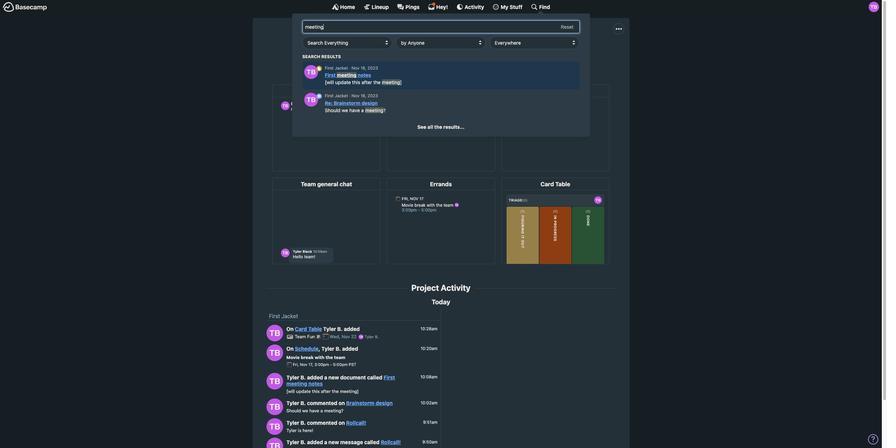 Task type: vqa. For each thing, say whether or not it's contained in the screenshot.


Task type: describe. For each thing, give the bounding box(es) containing it.
added up 22
[[344, 326, 360, 332]]

tyler b. commented on rollcall!
[[286, 420, 366, 426]]

tyler for tyler b. commented on brainstorm design
[[286, 400, 299, 407]]

lineup
[[372, 4, 389, 10]]

· for meeting
[[349, 65, 350, 71]]

b. for tyler b. commented on rollcall!
[[301, 420, 306, 426]]

tyler for tyler b.
[[365, 335, 374, 339]]

add some people
[[412, 63, 449, 68]]

none reset field inside main element
[[557, 23, 577, 31]]

my stuff
[[501, 4, 523, 10]]

b. for tyler b. added a new document called
[[301, 375, 306, 381]]

0 horizontal spatial should
[[286, 408, 301, 414]]

rabits
[[457, 48, 471, 54]]

pst
[[349, 363, 356, 367]]

my
[[501, 4, 508, 10]]

tyler for tyler b. added a new message called rollcall!
[[286, 440, 299, 446]]

meeting inside first jacket · nov 16, 2023 re: brainstorm design should we have a meeting ?
[[365, 107, 383, 113]]

hey!
[[436, 4, 448, 10]]

first jacket · nov 16, 2023 re: brainstorm design should we have a meeting ?
[[325, 93, 386, 113]]

is
[[298, 428, 301, 433]]

notes inside first jacket · nov 16, 2023 first meeting notes [will update this after the meeting ]
[[358, 72, 371, 78]]

project activity
[[411, 283, 471, 293]]

results…
[[443, 124, 465, 130]]

see all the results…
[[417, 124, 465, 130]]

10:02am
[[421, 401, 438, 406]]

stuff
[[510, 4, 523, 10]]

home link
[[332, 3, 355, 10]]

meeting]
[[340, 389, 359, 394]]

added down 22
[[342, 346, 358, 352]]

called for message
[[364, 440, 380, 446]]

people
[[434, 63, 449, 68]]

[will update this after the meeting]
[[286, 389, 359, 394]]

on for on card table tyler b. added
[[286, 326, 294, 332]]

my stuff button
[[493, 3, 523, 10]]

find
[[539, 4, 550, 10]]

a for should we have a meeting?
[[321, 408, 323, 414]]

wed,
[[330, 334, 340, 340]]

we inside first jacket · nov 16, 2023 re: brainstorm design should we have a meeting ?
[[342, 107, 348, 113]]

b. for tyler b. added a new message called rollcall!
[[301, 440, 306, 446]]

0 horizontal spatial we
[[302, 408, 308, 414]]

tyler black image for schedule
[[266, 345, 283, 361]]

rollcall! link for tyler b. added a new message called
[[381, 440, 401, 446]]

main element
[[0, 0, 882, 137]]

see
[[417, 124, 426, 130]]

the inside movie break with the team fri, nov 17, 3:00pm -     5:00pm pst
[[326, 355, 333, 360]]

add
[[412, 63, 421, 68]]

10:20am
[[421, 346, 438, 351]]

a inside first jacket · nov 16, 2023 re: brainstorm design should we have a meeting ?
[[361, 107, 364, 113]]

tyler b. added a new document called
[[286, 375, 384, 381]]

nov inside first jacket · nov 16, 2023 re: brainstorm design should we have a meeting ?
[[352, 93, 360, 99]]

?
[[383, 107, 386, 113]]

2023 for design
[[368, 93, 378, 99]]

meeting down results
[[337, 72, 357, 78]]

the down first meeting notes link
[[332, 389, 339, 394]]

1 vertical spatial rollcall!
[[381, 440, 401, 446]]

break
[[301, 355, 314, 360]]

brainstorm design link
[[346, 400, 393, 407]]

create
[[327, 48, 343, 54]]

meeting inside first meeting notes
[[286, 381, 307, 387]]

a for tyler b. added a new message called rollcall!
[[324, 440, 327, 446]]

pings
[[406, 4, 420, 10]]

on schedule ,       tyler b. added
[[286, 346, 358, 352]]

b. for tyler b. commented on brainstorm design
[[301, 400, 306, 407]]

movie break with the team link
[[286, 355, 345, 360]]

9:50am
[[423, 440, 438, 445]]

lineup link
[[363, 3, 389, 10]]

nov left 22
[[342, 334, 350, 340]]

tyler for tyler b. added a new document called
[[286, 375, 299, 381]]

this inside first jacket · nov 16, 2023 first meeting notes [will update this after the meeting ]
[[352, 79, 360, 85]]

5:00pm
[[333, 363, 348, 367]]

nov 16, 2023 element for notes
[[352, 65, 378, 71]]

team
[[295, 334, 306, 340]]

1 and from the left
[[473, 48, 482, 54]]

rollcall! link for tyler b. commented on
[[346, 420, 366, 426]]

first meeting notes link
[[286, 375, 395, 387]]

jacket
[[365, 48, 380, 54]]

lot
[[533, 48, 544, 54]]

1 vertical spatial after
[[321, 389, 331, 394]]

[will inside first jacket · nov 16, 2023 first meeting notes [will update this after the meeting ]
[[325, 79, 334, 85]]

find button
[[531, 3, 550, 10]]

tyler black image inside main element
[[304, 65, 318, 79]]

10:28am element
[[421, 326, 438, 332]]

re:
[[325, 100, 333, 106]]

on for rollcall!
[[339, 420, 345, 426]]

first
[[354, 48, 364, 54]]

commented for brainstorm design
[[307, 400, 337, 407]]

card table link
[[295, 326, 322, 332]]

all
[[428, 124, 433, 130]]

tyler for tyler b. commented on rollcall!
[[286, 420, 299, 426]]

team
[[334, 355, 345, 360]]

the right 'all'
[[434, 124, 442, 130]]

2 colors! from the left
[[552, 48, 569, 54]]

first jacket
[[269, 313, 298, 320]]

jacket for first jacket let's create the first jacket of the company! i am thinking rabits and strips and colors! a lot of colors!
[[436, 32, 471, 45]]

first jacket · nov 16, 2023 first meeting notes [will update this after the meeting ]
[[325, 65, 402, 85]]

copy for ]
[[568, 64, 578, 70]]

tyler b. commented on brainstorm design
[[286, 400, 393, 407]]

0 horizontal spatial this
[[312, 389, 320, 394]]

10:28am
[[421, 326, 438, 332]]

jacket for first jacket · nov 16, 2023 first meeting notes [will update this after the meeting ]
[[335, 65, 348, 71]]

the left company!
[[388, 48, 396, 54]]

results
[[321, 54, 341, 59]]

22
[[351, 334, 357, 340]]

card
[[295, 326, 307, 332]]

some
[[422, 63, 433, 68]]

16, for notes
[[361, 65, 366, 71]]

am
[[427, 48, 434, 54]]

17,
[[309, 363, 313, 367]]

should inside first jacket · nov 16, 2023 re: brainstorm design should we have a meeting ?
[[325, 107, 340, 113]]

home
[[340, 4, 355, 10]]

message
[[340, 440, 363, 446]]

jacket for first jacket · nov 16, 2023 re: brainstorm design should we have a meeting ?
[[335, 93, 348, 99]]

added down 17,
[[307, 375, 323, 381]]

1 colors! from the left
[[510, 48, 527, 54]]



Task type: locate. For each thing, give the bounding box(es) containing it.
search results
[[302, 54, 341, 59]]

2 copy from the top
[[568, 92, 578, 97]]

rollcall! link
[[346, 420, 366, 426], [381, 440, 401, 446]]

2023 inside first jacket · nov 16, 2023 first meeting notes [will update this after the meeting ]
[[368, 65, 378, 71]]

new for message
[[329, 440, 339, 446]]

tyler right , at the bottom left of page
[[322, 346, 334, 352]]

tyler black image
[[304, 65, 318, 79], [266, 345, 283, 361], [266, 373, 283, 390]]

b. down tyler is here! at the bottom left of page
[[301, 440, 306, 446]]

first for first jacket · nov 16, 2023 first meeting notes [will update this after the meeting ]
[[325, 65, 334, 71]]

1 vertical spatial commented
[[307, 420, 337, 426]]

1 for search image from the top
[[316, 66, 322, 71]]

1 vertical spatial have
[[309, 408, 319, 414]]

jacket inside "first jacket let's create the first jacket of the company! i am thinking rabits and strips and colors! a lot of colors!"
[[436, 32, 471, 45]]

1 horizontal spatial we
[[342, 107, 348, 113]]

None reset field
[[557, 23, 577, 31]]

1 vertical spatial on
[[286, 346, 294, 352]]

2 nov 16, 2023 element from the top
[[352, 93, 378, 99]]

b.
[[337, 326, 343, 332], [375, 335, 379, 339], [336, 346, 341, 352], [301, 375, 306, 381], [301, 400, 306, 407], [301, 420, 306, 426], [301, 440, 306, 446]]

movie
[[286, 355, 300, 360]]

the inside first jacket · nov 16, 2023 first meeting notes [will update this after the meeting ]
[[373, 79, 381, 85]]

b. up should we have a meeting?
[[301, 400, 306, 407]]

2 and from the left
[[499, 48, 508, 54]]

Search for… search field
[[302, 20, 580, 33]]

a for tyler b. added a new document called
[[324, 375, 327, 381]]

called right document at the left
[[367, 375, 382, 381]]

2023 inside first jacket · nov 16, 2023 re: brainstorm design should we have a meeting ?
[[368, 93, 378, 99]]

tyler for tyler is here!
[[286, 428, 297, 433]]

meeting down re: brainstorm design link
[[365, 107, 383, 113]]

first jacket link
[[269, 313, 298, 320]]

1 horizontal spatial have
[[349, 107, 360, 113]]

nov
[[352, 65, 360, 71], [352, 93, 360, 99], [342, 334, 350, 340], [300, 363, 307, 367]]

1 vertical spatial 2023
[[368, 93, 378, 99]]

b. for tyler b.
[[375, 335, 379, 339]]

nov 16, 2023 element down first at the left top
[[352, 65, 378, 71]]

1 nov 16, 2023 element from the top
[[352, 65, 378, 71]]

this up first jacket · nov 16, 2023 re: brainstorm design should we have a meeting ? at the left top of the page
[[352, 79, 360, 85]]

called right message
[[364, 440, 380, 446]]

0 vertical spatial rollcall! link
[[346, 420, 366, 426]]

fri,
[[293, 363, 299, 367]]

b. up wed, nov 22
[[337, 326, 343, 332]]

this
[[352, 79, 360, 85], [312, 389, 320, 394]]

switch accounts image
[[3, 2, 47, 12]]

1 vertical spatial design
[[376, 400, 393, 407]]

0 vertical spatial have
[[349, 107, 360, 113]]

add some people link
[[407, 60, 454, 71]]

activity link
[[456, 3, 484, 10]]

called for document
[[367, 375, 382, 381]]

0 horizontal spatial colors!
[[510, 48, 527, 54]]

a down tyler b. commented on rollcall!
[[324, 440, 327, 446]]

10:02am element
[[421, 401, 438, 406]]

notes
[[358, 72, 371, 78], [308, 381, 323, 387]]

2023 for notes
[[368, 65, 378, 71]]

2023 down jacket
[[368, 65, 378, 71]]

0 vertical spatial ·
[[349, 65, 350, 71]]

colors!
[[510, 48, 527, 54], [552, 48, 569, 54]]

first for first jacket · nov 16, 2023 re: brainstorm design should we have a meeting ?
[[325, 93, 334, 99]]

0 vertical spatial on
[[286, 326, 294, 332]]

activity inside main element
[[465, 4, 484, 10]]

1 vertical spatial for search image
[[316, 94, 322, 99]]

· inside first jacket · nov 16, 2023 re: brainstorm design should we have a meeting ?
[[349, 93, 350, 99]]

1 vertical spatial rollcall! link
[[381, 440, 401, 446]]

1 horizontal spatial should
[[325, 107, 340, 113]]

0 vertical spatial copy
[[568, 64, 578, 70]]

activity up today
[[441, 283, 471, 293]]

1 horizontal spatial [will
[[325, 79, 334, 85]]

and right strips
[[499, 48, 508, 54]]

2 · from the top
[[349, 93, 350, 99]]

1 horizontal spatial after
[[362, 79, 372, 85]]

team fun
[[295, 334, 316, 340]]

1 horizontal spatial rollcall!
[[381, 440, 401, 446]]

1 vertical spatial brainstorm
[[346, 400, 374, 407]]

0 vertical spatial we
[[342, 107, 348, 113]]

schedule
[[295, 346, 319, 352]]

b. down break in the left of the page
[[301, 375, 306, 381]]

nov up re: brainstorm design link
[[352, 93, 360, 99]]

0 vertical spatial this
[[352, 79, 360, 85]]

on left card
[[286, 326, 294, 332]]

1 horizontal spatial notes
[[358, 72, 371, 78]]

0 horizontal spatial rollcall! link
[[346, 420, 366, 426]]

3:00pm
[[315, 363, 329, 367]]

for search image for re:
[[316, 94, 322, 99]]

have inside first jacket · nov 16, 2023 re: brainstorm design should we have a meeting ?
[[349, 107, 360, 113]]

0 horizontal spatial and
[[473, 48, 482, 54]]

1 vertical spatial activity
[[441, 283, 471, 293]]

0 vertical spatial notes
[[358, 72, 371, 78]]

nov 16, 2023 element
[[352, 65, 378, 71], [352, 93, 378, 99]]

· inside first jacket · nov 16, 2023 first meeting notes [will update this after the meeting ]
[[349, 65, 350, 71]]

meeting up the ? on the left top
[[382, 79, 400, 85]]

first inside first jacket · nov 16, 2023 re: brainstorm design should we have a meeting ?
[[325, 93, 334, 99]]

0 vertical spatial after
[[362, 79, 372, 85]]

tyler up the wed, on the left of page
[[323, 326, 336, 332]]

]
[[400, 79, 402, 85]]

have down re: brainstorm design link
[[349, 107, 360, 113]]

1 horizontal spatial colors!
[[552, 48, 569, 54]]

colors! left the a
[[510, 48, 527, 54]]

1 vertical spatial copy
[[568, 92, 578, 97]]

1 vertical spatial ·
[[349, 93, 350, 99]]

0 horizontal spatial [will
[[286, 389, 295, 394]]

first inside "first jacket let's create the first jacket of the company! i am thinking rabits and strips and colors! a lot of colors!"
[[411, 32, 434, 45]]

pings button
[[397, 3, 420, 10]]

first jacket let's create the first jacket of the company! i am thinking rabits and strips and colors! a lot of colors!
[[313, 32, 569, 54]]

nov down first at the left top
[[352, 65, 360, 71]]

the left first at the left top
[[344, 48, 352, 54]]

activity
[[465, 4, 484, 10], [441, 283, 471, 293]]

1 vertical spatial new
[[329, 440, 339, 446]]

2 for search image from the top
[[316, 94, 322, 99]]

jacket inside first jacket · nov 16, 2023 first meeting notes [will update this after the meeting ]
[[335, 65, 348, 71]]

on up 'meeting?'
[[339, 400, 345, 407]]

on for brainstorm
[[339, 400, 345, 407]]

0 vertical spatial 2023
[[368, 65, 378, 71]]

1 horizontal spatial rollcall! link
[[381, 440, 401, 446]]

b. up team
[[336, 346, 341, 352]]

2 2023 from the top
[[368, 93, 378, 99]]

1 vertical spatial on
[[339, 420, 345, 426]]

1 copy button from the top
[[562, 64, 578, 70]]

0 vertical spatial new
[[329, 375, 339, 381]]

0 vertical spatial called
[[367, 375, 382, 381]]

0 horizontal spatial rollcall!
[[346, 420, 366, 426]]

jacket for first jacket
[[282, 313, 298, 320]]

2 copy button from the top
[[562, 92, 578, 98]]

update inside first jacket · nov 16, 2023 first meeting notes [will update this after the meeting ]
[[335, 79, 351, 85]]

update up re: brainstorm design link
[[335, 79, 351, 85]]

0 vertical spatial update
[[335, 79, 351, 85]]

2 of from the left
[[545, 48, 550, 54]]

i
[[424, 48, 425, 54]]

activity left the my
[[465, 4, 484, 10]]

design
[[362, 100, 378, 106], [376, 400, 393, 407]]

on up movie
[[286, 346, 294, 352]]

1 horizontal spatial and
[[499, 48, 508, 54]]

0 horizontal spatial of
[[382, 48, 387, 54]]

fun
[[307, 334, 315, 340]]

new
[[329, 375, 339, 381], [329, 440, 339, 446]]

brainstorm down meeting]
[[346, 400, 374, 407]]

the up -
[[326, 355, 333, 360]]

0 vertical spatial should
[[325, 107, 340, 113]]

update
[[335, 79, 351, 85], [296, 389, 311, 394]]

1 vertical spatial should
[[286, 408, 301, 414]]

1 · from the top
[[349, 65, 350, 71]]

meeting down fri,
[[286, 381, 307, 387]]

jacket up re: brainstorm design link
[[335, 93, 348, 99]]

1 new from the top
[[329, 375, 339, 381]]

document
[[340, 375, 366, 381]]

a down re: brainstorm design link
[[361, 107, 364, 113]]

tyler right 22
[[365, 335, 374, 339]]

1 commented from the top
[[307, 400, 337, 407]]

1 2023 from the top
[[368, 65, 378, 71]]

9:50am element
[[423, 440, 438, 445]]

we down re: brainstorm design link
[[342, 107, 348, 113]]

first meeting notes
[[286, 375, 395, 387]]

have
[[349, 107, 360, 113], [309, 408, 319, 414]]

16, inside first jacket · nov 16, 2023 first meeting notes [will update this after the meeting ]
[[361, 65, 366, 71]]

1 vertical spatial notes
[[308, 381, 323, 387]]

notes up [will update this after the meeting]
[[308, 381, 323, 387]]

16, for design
[[361, 93, 366, 99]]

meeting
[[337, 72, 357, 78], [382, 79, 400, 85], [365, 107, 383, 113], [286, 381, 307, 387]]

after down tyler b. added a new document called
[[321, 389, 331, 394]]

first for first jacket let's create the first jacket of the company! i am thinking rabits and strips and colors! a lot of colors!
[[411, 32, 434, 45]]

first
[[411, 32, 434, 45], [325, 65, 334, 71], [325, 72, 336, 78], [325, 93, 334, 99], [269, 313, 280, 320], [384, 375, 395, 381]]

after inside first jacket · nov 16, 2023 first meeting notes [will update this after the meeting ]
[[362, 79, 372, 85]]

nov left 17,
[[300, 363, 307, 367]]

jacket inside first jacket · nov 16, 2023 re: brainstorm design should we have a meeting ?
[[335, 93, 348, 99]]

new down -
[[329, 375, 339, 381]]

we
[[342, 107, 348, 113], [302, 408, 308, 414]]

nov 16, 2023 element for design
[[352, 93, 378, 99]]

1 horizontal spatial update
[[335, 79, 351, 85]]

commented up should we have a meeting?
[[307, 400, 337, 407]]

0 vertical spatial tyler black image
[[304, 65, 318, 79]]

new for document
[[329, 375, 339, 381]]

0 vertical spatial nov 16, 2023 element
[[352, 65, 378, 71]]

tyler b. added a new message called rollcall!
[[286, 440, 401, 446]]

10:08am
[[421, 375, 438, 380]]

0 vertical spatial copy button
[[562, 64, 578, 70]]

tyler b.
[[364, 335, 379, 339]]

wed, nov 22
[[330, 334, 358, 340]]

the left ]
[[373, 79, 381, 85]]

tyler left 'is'
[[286, 428, 297, 433]]

a down 3:00pm
[[324, 375, 327, 381]]

0 vertical spatial for search image
[[316, 66, 322, 71]]

9:51am
[[423, 420, 438, 425]]

1 vertical spatial tyler black image
[[266, 345, 283, 361]]

this up should we have a meeting?
[[312, 389, 320, 394]]

tyler up 'is'
[[286, 420, 299, 426]]

0 vertical spatial rollcall!
[[346, 420, 366, 426]]

nov inside first jacket · nov 16, 2023 first meeting notes [will update this after the meeting ]
[[352, 65, 360, 71]]

1 horizontal spatial this
[[352, 79, 360, 85]]

we up "here!"
[[302, 408, 308, 414]]

of right lot on the top right
[[545, 48, 550, 54]]

tyler up should we have a meeting?
[[286, 400, 299, 407]]

a
[[528, 48, 532, 54]]

0 horizontal spatial notes
[[308, 381, 323, 387]]

1 vertical spatial [will
[[286, 389, 295, 394]]

0 horizontal spatial update
[[296, 389, 311, 394]]

1 vertical spatial nov 16, 2023 element
[[352, 93, 378, 99]]

added
[[344, 326, 360, 332], [342, 346, 358, 352], [307, 375, 323, 381], [307, 440, 323, 446]]

for search image
[[316, 66, 322, 71], [316, 94, 322, 99]]

tyler down fri,
[[286, 375, 299, 381]]

schedule link
[[295, 346, 319, 352]]

1 vertical spatial called
[[364, 440, 380, 446]]

of right jacket
[[382, 48, 387, 54]]

copy button for ?
[[562, 92, 578, 98]]

2 new from the top
[[329, 440, 339, 446]]

10:08am element
[[421, 375, 438, 380]]

and
[[473, 48, 482, 54], [499, 48, 508, 54]]

first for first meeting notes
[[384, 375, 395, 381]]

1 vertical spatial we
[[302, 408, 308, 414]]

2 commented from the top
[[307, 420, 337, 426]]

2 on from the top
[[286, 346, 294, 352]]

and left strips
[[473, 48, 482, 54]]

,
[[319, 346, 320, 352]]

company!
[[398, 48, 422, 54]]

first inside first meeting notes
[[384, 375, 395, 381]]

movie break with the team fri, nov 17, 3:00pm -     5:00pm pst
[[286, 355, 356, 367]]

copy button for ]
[[562, 64, 578, 70]]

search
[[302, 54, 320, 59]]

16,
[[361, 65, 366, 71], [361, 93, 366, 99]]

2 16, from the top
[[361, 93, 366, 99]]

[will down fri,
[[286, 389, 295, 394]]

1 copy from the top
[[568, 64, 578, 70]]

project
[[411, 283, 439, 293]]

tyler is here!
[[286, 428, 313, 433]]

new left message
[[329, 440, 339, 446]]

tyler down 'is'
[[286, 440, 299, 446]]

2023 down first jacket · nov 16, 2023 first meeting notes [will update this after the meeting ]
[[368, 93, 378, 99]]

0 vertical spatial [will
[[325, 79, 334, 85]]

the
[[344, 48, 352, 54], [388, 48, 396, 54], [373, 79, 381, 85], [434, 124, 442, 130], [326, 355, 333, 360], [332, 389, 339, 394]]

0 vertical spatial brainstorm
[[334, 100, 360, 106]]

after up first jacket · nov 16, 2023 re: brainstorm design should we have a meeting ? at the left top of the page
[[362, 79, 372, 85]]

jacket up card
[[282, 313, 298, 320]]

16, up re: brainstorm design link
[[361, 93, 366, 99]]

copy for ?
[[568, 92, 578, 97]]

on
[[286, 326, 294, 332], [286, 346, 294, 352]]

· for brainstorm
[[349, 93, 350, 99]]

10:20am element
[[421, 346, 438, 351]]

1 on from the top
[[339, 400, 345, 407]]

2 on from the top
[[339, 420, 345, 426]]

0 vertical spatial on
[[339, 400, 345, 407]]

update up should we have a meeting?
[[296, 389, 311, 394]]

[will up the "re:" at the top
[[325, 79, 334, 85]]

tyler black image for first meeting notes
[[266, 373, 283, 390]]

9:51am element
[[423, 420, 438, 425]]

16, inside first jacket · nov 16, 2023 re: brainstorm design should we have a meeting ?
[[361, 93, 366, 99]]

b. right 22
[[375, 335, 379, 339]]

notes down first at the left top
[[358, 72, 371, 78]]

on
[[339, 400, 345, 407], [339, 420, 345, 426]]

table
[[308, 326, 322, 332]]

1 vertical spatial copy button
[[562, 92, 578, 98]]

first for first jacket
[[269, 313, 280, 320]]

colors! right lot on the top right
[[552, 48, 569, 54]]

on down 'meeting?'
[[339, 420, 345, 426]]

0 vertical spatial activity
[[465, 4, 484, 10]]

copy
[[568, 64, 578, 70], [568, 92, 578, 97]]

thinking
[[436, 48, 456, 54]]

2 vertical spatial tyler black image
[[266, 373, 283, 390]]

strips
[[484, 48, 498, 54]]

1 vertical spatial update
[[296, 389, 311, 394]]

with
[[315, 355, 324, 360]]

on for on schedule ,       tyler b. added
[[286, 346, 294, 352]]

1 on from the top
[[286, 326, 294, 332]]

let's
[[313, 48, 326, 54]]

0 horizontal spatial after
[[321, 389, 331, 394]]

1 horizontal spatial of
[[545, 48, 550, 54]]

see all the results… link
[[417, 124, 465, 130]]

hey! button
[[428, 2, 448, 10]]

1 of from the left
[[382, 48, 387, 54]]

commented down should we have a meeting?
[[307, 420, 337, 426]]

a left 'meeting?'
[[321, 408, 323, 414]]

-
[[330, 363, 332, 367]]

design inside first jacket · nov 16, 2023 re: brainstorm design should we have a meeting ?
[[362, 100, 378, 106]]

0 vertical spatial commented
[[307, 400, 337, 407]]

rollcall!
[[346, 420, 366, 426], [381, 440, 401, 446]]

have up tyler b. commented on rollcall!
[[309, 408, 319, 414]]

1 vertical spatial this
[[312, 389, 320, 394]]

on card table tyler b. added
[[286, 326, 360, 332]]

should down the "re:" at the top
[[325, 107, 340, 113]]

0 vertical spatial design
[[362, 100, 378, 106]]

16, down first at the left top
[[361, 65, 366, 71]]

0 horizontal spatial have
[[309, 408, 319, 414]]

brainstorm right the "re:" at the top
[[334, 100, 360, 106]]

today
[[432, 298, 450, 306]]

added down "here!"
[[307, 440, 323, 446]]

1 16, from the top
[[361, 65, 366, 71]]

commented for rollcall!
[[307, 420, 337, 426]]

nov inside movie break with the team fri, nov 17, 3:00pm -     5:00pm pst
[[300, 363, 307, 367]]

brainstorm inside first jacket · nov 16, 2023 re: brainstorm design should we have a meeting ?
[[334, 100, 360, 106]]

for search image for first
[[316, 66, 322, 71]]

a
[[361, 107, 364, 113], [324, 375, 327, 381], [321, 408, 323, 414], [324, 440, 327, 446]]

here!
[[303, 428, 313, 433]]

brainstorm
[[334, 100, 360, 106], [346, 400, 374, 407]]

called
[[367, 375, 382, 381], [364, 440, 380, 446]]

jacket up thinking
[[436, 32, 471, 45]]

notes inside first meeting notes
[[308, 381, 323, 387]]

jacket down results
[[335, 65, 348, 71]]

0 vertical spatial 16,
[[361, 65, 366, 71]]

should up 'is'
[[286, 408, 301, 414]]

tyler black image
[[869, 2, 879, 12], [457, 60, 468, 71], [304, 93, 318, 107], [266, 325, 283, 342], [359, 335, 364, 340], [266, 399, 283, 416], [266, 419, 283, 435], [266, 438, 283, 448]]

b. up tyler is here! at the bottom left of page
[[301, 420, 306, 426]]

meeting?
[[324, 408, 344, 414]]

should we have a meeting?
[[286, 408, 344, 414]]

re: brainstorm design link
[[325, 100, 378, 106]]

of
[[382, 48, 387, 54], [545, 48, 550, 54]]

1 vertical spatial 16,
[[361, 93, 366, 99]]

nov 16, 2023 element up re: brainstorm design link
[[352, 93, 378, 99]]



